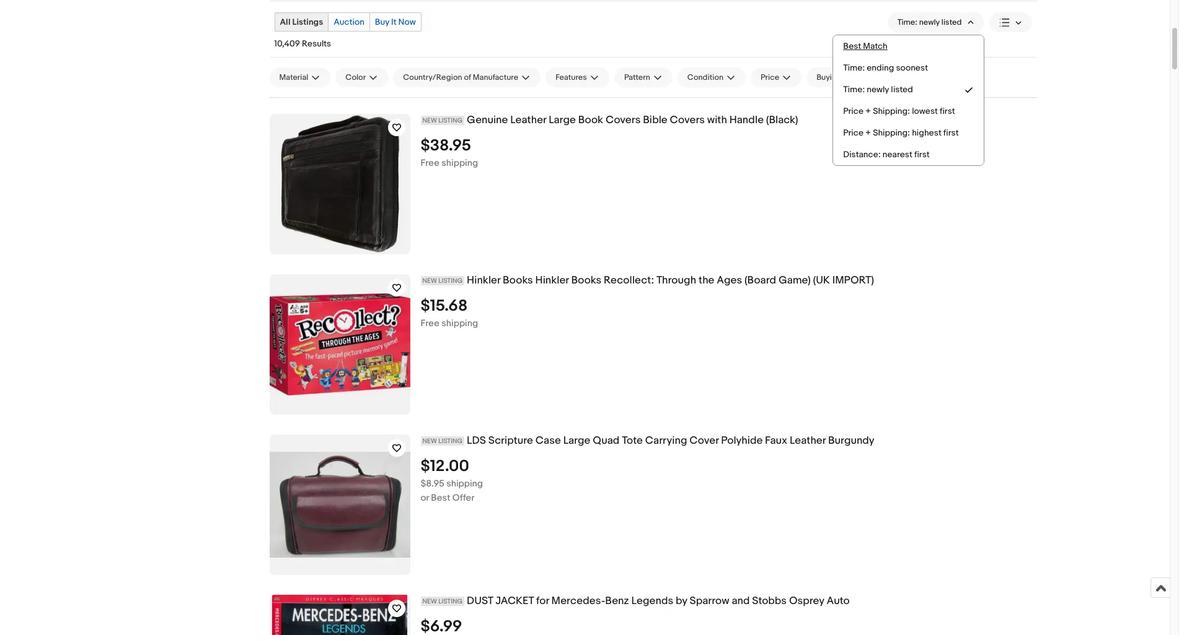 Task type: describe. For each thing, give the bounding box(es) containing it.
$15.68
[[421, 297, 468, 316]]

dust jacket for mercedes-benz legends by sparrow and stobbs osprey auto image
[[272, 596, 408, 636]]

pattern
[[624, 73, 650, 82]]

of
[[464, 73, 471, 82]]

filters
[[912, 73, 934, 82]]

lds scripture case large quad tote carrying cover polyhide faux leather burgundy image
[[269, 453, 410, 558]]

bible
[[643, 114, 667, 126]]

carrying
[[645, 435, 687, 448]]

buying format button
[[807, 68, 891, 87]]

recollect:
[[604, 275, 654, 287]]

time: for time: newly listed dropdown button
[[897, 17, 917, 27]]

soonest
[[896, 63, 928, 73]]

faux
[[765, 435, 787, 448]]

tote
[[622, 435, 643, 448]]

sparrow
[[690, 596, 729, 608]]

all for all filters
[[900, 73, 910, 82]]

ages
[[717, 275, 742, 287]]

1 vertical spatial large
[[563, 435, 590, 448]]

listings
[[292, 17, 323, 27]]

country/region
[[403, 73, 462, 82]]

through
[[656, 275, 696, 287]]

shipping: for highest
[[873, 128, 910, 138]]

dust
[[467, 596, 493, 608]]

color button
[[336, 68, 388, 87]]

listing for $12.00
[[438, 438, 462, 446]]

buy
[[375, 17, 389, 27]]

material button
[[269, 68, 331, 87]]

shipping for $15.68
[[442, 318, 478, 330]]

country/region of manufacture
[[403, 73, 518, 82]]

scripture
[[488, 435, 533, 448]]

country/region of manufacture button
[[393, 68, 541, 87]]

burgundy
[[828, 435, 874, 448]]

first inside the distance: nearest first link
[[914, 149, 930, 160]]

time: newly listed button
[[887, 12, 984, 32]]

lowest
[[912, 106, 938, 117]]

1 covers from the left
[[606, 114, 641, 126]]

offer
[[452, 493, 474, 504]]

benz
[[605, 596, 629, 608]]

$38.95 free shipping
[[421, 136, 478, 169]]

time: ending soonest
[[843, 63, 928, 73]]

$12.00
[[421, 457, 469, 477]]

manufacture
[[473, 73, 518, 82]]

(board
[[744, 275, 776, 287]]

distance: nearest first
[[843, 149, 930, 160]]

the
[[699, 275, 714, 287]]

distance: nearest first link
[[833, 144, 983, 166]]

now
[[398, 17, 416, 27]]

(black)
[[766, 114, 798, 126]]

match
[[863, 41, 888, 51]]

buying
[[816, 73, 841, 82]]

book
[[578, 114, 603, 126]]

price + shipping: highest first
[[843, 128, 959, 138]]

newly for time: newly listed link
[[867, 84, 889, 95]]

$15.68 free shipping
[[421, 297, 478, 330]]

highest
[[912, 128, 941, 138]]

shipping inside '$12.00 $8.95 shipping or best offer'
[[446, 478, 483, 490]]

color
[[345, 73, 366, 82]]

all listings link
[[275, 13, 328, 31]]

or
[[421, 493, 429, 504]]

nearest
[[883, 149, 912, 160]]

0 horizontal spatial leather
[[510, 114, 546, 126]]

shipping: for lowest
[[873, 106, 910, 117]]

buy it now
[[375, 17, 416, 27]]

view: list view image
[[999, 16, 1022, 29]]

new for $12.00
[[422, 438, 437, 446]]

listing for $38.95
[[438, 117, 462, 125]]

all listings
[[280, 17, 323, 27]]

price + shipping: highest first link
[[833, 122, 983, 144]]

all filters
[[900, 73, 934, 82]]

jacket
[[495, 596, 534, 608]]

buy it now link
[[370, 13, 421, 31]]

condition button
[[677, 68, 746, 87]]

first for price + shipping: highest first
[[943, 128, 959, 138]]

it
[[391, 17, 396, 27]]

1 horizontal spatial leather
[[790, 435, 826, 448]]

auction link
[[329, 13, 369, 31]]

listing for $15.68
[[438, 277, 462, 285]]

lds
[[467, 435, 486, 448]]

auction
[[334, 17, 364, 27]]

shipping for $38.95
[[442, 157, 478, 169]]

new listing hinkler books hinkler books recollect: through the ages (board game) (uk import)
[[422, 275, 874, 287]]

2 books from the left
[[571, 275, 601, 287]]

and
[[732, 596, 750, 608]]

new listing lds scripture case large quad tote carrying cover polyhide faux leather burgundy
[[422, 435, 874, 448]]

quad
[[593, 435, 619, 448]]

0 vertical spatial large
[[549, 114, 576, 126]]



Task type: locate. For each thing, give the bounding box(es) containing it.
price for price + shipping: lowest first
[[843, 106, 863, 117]]

1 vertical spatial time: newly listed
[[843, 84, 913, 95]]

1 horizontal spatial best
[[843, 41, 861, 51]]

first inside price + shipping: highest first link
[[943, 128, 959, 138]]

covers
[[606, 114, 641, 126], [670, 114, 705, 126]]

listed inside dropdown button
[[941, 17, 962, 27]]

shipping: up distance: nearest first
[[873, 128, 910, 138]]

0 horizontal spatial best
[[431, 493, 450, 504]]

0 vertical spatial best
[[843, 41, 861, 51]]

new up the $12.00
[[422, 438, 437, 446]]

new left the dust
[[422, 598, 437, 606]]

by
[[676, 596, 687, 608]]

new listing genuine leather large book covers bible covers with handle (black)
[[422, 114, 798, 126]]

first
[[940, 106, 955, 117], [943, 128, 959, 138], [914, 149, 930, 160]]

free
[[421, 157, 439, 169], [421, 318, 439, 330]]

time: newly listed link
[[833, 79, 983, 100]]

newly up best match link
[[919, 17, 940, 27]]

leather right genuine
[[510, 114, 546, 126]]

leather right "faux"
[[790, 435, 826, 448]]

format
[[843, 73, 868, 82]]

2 new from the top
[[422, 277, 437, 285]]

+ inside price + shipping: lowest first link
[[865, 106, 871, 117]]

game)
[[778, 275, 811, 287]]

genuine leather large book covers bible covers with handle (black) image
[[275, 114, 404, 255]]

first down highest
[[914, 149, 930, 160]]

ending
[[867, 63, 894, 73]]

new
[[422, 117, 437, 125], [422, 277, 437, 285], [422, 438, 437, 446], [422, 598, 437, 606]]

1 vertical spatial best
[[431, 493, 450, 504]]

hinkler
[[467, 275, 500, 287], [535, 275, 569, 287]]

stobbs
[[752, 596, 787, 608]]

+ for price + shipping: highest first
[[865, 128, 871, 138]]

time: newly listed inside dropdown button
[[897, 17, 962, 27]]

2 free from the top
[[421, 318, 439, 330]]

case
[[535, 435, 561, 448]]

all for all listings
[[280, 17, 290, 27]]

1 vertical spatial all
[[900, 73, 910, 82]]

leather
[[510, 114, 546, 126], [790, 435, 826, 448]]

time: newly listed up best match link
[[897, 17, 962, 27]]

(uk
[[813, 275, 830, 287]]

1 vertical spatial price
[[843, 106, 863, 117]]

0 vertical spatial free
[[421, 157, 439, 169]]

first inside price + shipping: lowest first link
[[940, 106, 955, 117]]

price
[[761, 73, 779, 82], [843, 106, 863, 117], [843, 128, 863, 138]]

2 vertical spatial price
[[843, 128, 863, 138]]

1 vertical spatial +
[[865, 128, 871, 138]]

1 vertical spatial first
[[943, 128, 959, 138]]

features
[[556, 73, 587, 82]]

10,409
[[274, 38, 300, 49]]

$12.00 $8.95 shipping or best offer
[[421, 457, 483, 504]]

0 horizontal spatial listed
[[891, 84, 913, 95]]

free down $15.68
[[421, 318, 439, 330]]

shipping: up price + shipping: highest first
[[873, 106, 910, 117]]

price down format
[[843, 106, 863, 117]]

1 + from the top
[[865, 106, 871, 117]]

1 horizontal spatial hinkler
[[535, 275, 569, 287]]

listing left the dust
[[438, 598, 462, 606]]

$38.95
[[421, 136, 471, 155]]

all
[[280, 17, 290, 27], [900, 73, 910, 82]]

listing up the $12.00
[[438, 438, 462, 446]]

distance:
[[843, 149, 881, 160]]

+ for price + shipping: lowest first
[[865, 106, 871, 117]]

1 new from the top
[[422, 117, 437, 125]]

hinkler books hinkler books recollect: through the ages (board game) (uk import) image
[[269, 294, 410, 396]]

1 books from the left
[[503, 275, 533, 287]]

0 horizontal spatial all
[[280, 17, 290, 27]]

import)
[[832, 275, 874, 287]]

free inside $38.95 free shipping
[[421, 157, 439, 169]]

first for price + shipping: lowest first
[[940, 106, 955, 117]]

polyhide
[[721, 435, 763, 448]]

2 shipping: from the top
[[873, 128, 910, 138]]

new inside new listing hinkler books hinkler books recollect: through the ages (board game) (uk import)
[[422, 277, 437, 285]]

all filters button
[[896, 68, 939, 87]]

shipping
[[442, 157, 478, 169], [442, 318, 478, 330], [446, 478, 483, 490]]

all inside button
[[900, 73, 910, 82]]

covers left with
[[670, 114, 705, 126]]

newly
[[919, 17, 940, 27], [867, 84, 889, 95]]

features button
[[546, 68, 609, 87]]

1 horizontal spatial covers
[[670, 114, 705, 126]]

free for $38.95
[[421, 157, 439, 169]]

3 new from the top
[[422, 438, 437, 446]]

$8.95
[[421, 478, 444, 490]]

0 vertical spatial shipping
[[442, 157, 478, 169]]

0 vertical spatial all
[[280, 17, 290, 27]]

0 horizontal spatial newly
[[867, 84, 889, 95]]

large
[[549, 114, 576, 126], [563, 435, 590, 448]]

2 vertical spatial shipping
[[446, 478, 483, 490]]

1 free from the top
[[421, 157, 439, 169]]

0 vertical spatial price
[[761, 73, 779, 82]]

0 vertical spatial time:
[[897, 17, 917, 27]]

shipping down $38.95
[[442, 157, 478, 169]]

time: for time: ending soonest link on the top right
[[843, 63, 865, 73]]

1 horizontal spatial books
[[571, 275, 601, 287]]

free for $15.68
[[421, 318, 439, 330]]

time: newly listed
[[897, 17, 962, 27], [843, 84, 913, 95]]

0 vertical spatial leather
[[510, 114, 546, 126]]

new inside the new listing dust jacket for mercedes-benz legends by sparrow and stobbs osprey auto
[[422, 598, 437, 606]]

+ inside price + shipping: highest first link
[[865, 128, 871, 138]]

listing inside new listing hinkler books hinkler books recollect: through the ages (board game) (uk import)
[[438, 277, 462, 285]]

2 vertical spatial first
[[914, 149, 930, 160]]

1 vertical spatial shipping
[[442, 318, 478, 330]]

covers left 'bible'
[[606, 114, 641, 126]]

shipping up offer
[[446, 478, 483, 490]]

1 vertical spatial time:
[[843, 63, 865, 73]]

new listing dust jacket for mercedes-benz legends by sparrow and stobbs osprey auto
[[422, 596, 850, 608]]

new inside new listing genuine leather large book covers bible covers with handle (black)
[[422, 117, 437, 125]]

legends
[[631, 596, 673, 608]]

books
[[503, 275, 533, 287], [571, 275, 601, 287]]

0 vertical spatial listed
[[941, 17, 962, 27]]

+ down format
[[865, 106, 871, 117]]

1 horizontal spatial listed
[[941, 17, 962, 27]]

material
[[279, 73, 308, 82]]

price for price
[[761, 73, 779, 82]]

time: inside dropdown button
[[897, 17, 917, 27]]

new for $38.95
[[422, 117, 437, 125]]

large left book
[[549, 114, 576, 126]]

+
[[865, 106, 871, 117], [865, 128, 871, 138]]

best match
[[843, 41, 888, 51]]

2 listing from the top
[[438, 277, 462, 285]]

price up (black)
[[761, 73, 779, 82]]

cover
[[689, 435, 719, 448]]

price + shipping: lowest first link
[[833, 100, 983, 122]]

shipping inside $15.68 free shipping
[[442, 318, 478, 330]]

listing inside the new listing lds scripture case large quad tote carrying cover polyhide faux leather burgundy
[[438, 438, 462, 446]]

osprey
[[789, 596, 824, 608]]

2 covers from the left
[[670, 114, 705, 126]]

1 vertical spatial newly
[[867, 84, 889, 95]]

price button
[[751, 68, 802, 87]]

1 vertical spatial leather
[[790, 435, 826, 448]]

best right or
[[431, 493, 450, 504]]

listed for time: newly listed dropdown button
[[941, 17, 962, 27]]

1 listing from the top
[[438, 117, 462, 125]]

large right case
[[563, 435, 590, 448]]

genuine
[[467, 114, 508, 126]]

free down $38.95
[[421, 157, 439, 169]]

0 horizontal spatial hinkler
[[467, 275, 500, 287]]

new for $15.68
[[422, 277, 437, 285]]

newly inside dropdown button
[[919, 17, 940, 27]]

for
[[536, 596, 549, 608]]

time:
[[897, 17, 917, 27], [843, 63, 865, 73], [843, 84, 865, 95]]

listing inside the new listing dust jacket for mercedes-benz legends by sparrow and stobbs osprey auto
[[438, 598, 462, 606]]

1 horizontal spatial all
[[900, 73, 910, 82]]

time: newly listed down ending
[[843, 84, 913, 95]]

4 new from the top
[[422, 598, 437, 606]]

2 + from the top
[[865, 128, 871, 138]]

new up $15.68
[[422, 277, 437, 285]]

0 vertical spatial first
[[940, 106, 955, 117]]

listing inside new listing genuine leather large book covers bible covers with handle (black)
[[438, 117, 462, 125]]

first right highest
[[943, 128, 959, 138]]

listing up $38.95
[[438, 117, 462, 125]]

0 vertical spatial time: newly listed
[[897, 17, 962, 27]]

1 vertical spatial free
[[421, 318, 439, 330]]

results
[[302, 38, 331, 49]]

price + shipping: lowest first
[[843, 106, 955, 117]]

handle
[[729, 114, 764, 126]]

free inside $15.68 free shipping
[[421, 318, 439, 330]]

newly for time: newly listed dropdown button
[[919, 17, 940, 27]]

1 shipping: from the top
[[873, 106, 910, 117]]

0 horizontal spatial covers
[[606, 114, 641, 126]]

listed for time: newly listed link
[[891, 84, 913, 95]]

best inside '$12.00 $8.95 shipping or best offer'
[[431, 493, 450, 504]]

newly down ending
[[867, 84, 889, 95]]

time: down the best match
[[843, 63, 865, 73]]

1 hinkler from the left
[[467, 275, 500, 287]]

time: for time: newly listed link
[[843, 84, 865, 95]]

shipping down $15.68
[[442, 318, 478, 330]]

listed down "all filters"
[[891, 84, 913, 95]]

new inside the new listing lds scripture case large quad tote carrying cover polyhide faux leather burgundy
[[422, 438, 437, 446]]

0 horizontal spatial books
[[503, 275, 533, 287]]

pattern button
[[614, 68, 672, 87]]

best match link
[[833, 35, 983, 57]]

3 listing from the top
[[438, 438, 462, 446]]

2 hinkler from the left
[[535, 275, 569, 287]]

new up $38.95
[[422, 117, 437, 125]]

first right 'lowest'
[[940, 106, 955, 117]]

price up distance:
[[843, 128, 863, 138]]

+ up distance:
[[865, 128, 871, 138]]

0 vertical spatial +
[[865, 106, 871, 117]]

best left match on the right
[[843, 41, 861, 51]]

mercedes-
[[551, 596, 605, 608]]

1 vertical spatial listed
[[891, 84, 913, 95]]

4 listing from the top
[[438, 598, 462, 606]]

with
[[707, 114, 727, 126]]

price inside "dropdown button"
[[761, 73, 779, 82]]

10,409 results
[[274, 38, 331, 49]]

0 vertical spatial shipping:
[[873, 106, 910, 117]]

0 vertical spatial newly
[[919, 17, 940, 27]]

listing up $15.68
[[438, 277, 462, 285]]

time: newly listed for time: newly listed dropdown button
[[897, 17, 962, 27]]

time: ending soonest link
[[833, 57, 983, 79]]

time: down format
[[843, 84, 865, 95]]

time: up best match link
[[897, 17, 917, 27]]

time: newly listed for time: newly listed link
[[843, 84, 913, 95]]

shipping inside $38.95 free shipping
[[442, 157, 478, 169]]

listing
[[438, 117, 462, 125], [438, 277, 462, 285], [438, 438, 462, 446], [438, 598, 462, 606]]

price for price + shipping: highest first
[[843, 128, 863, 138]]

auto
[[827, 596, 850, 608]]

listed up best match link
[[941, 17, 962, 27]]

2 vertical spatial time:
[[843, 84, 865, 95]]

1 vertical spatial shipping:
[[873, 128, 910, 138]]

1 horizontal spatial newly
[[919, 17, 940, 27]]



Task type: vqa. For each thing, say whether or not it's contained in the screenshot.
the 111 within 'Nike Air Force 1 '07 Retro Low Triple White Sneakers OG CW2288-111 Mens Size'
no



